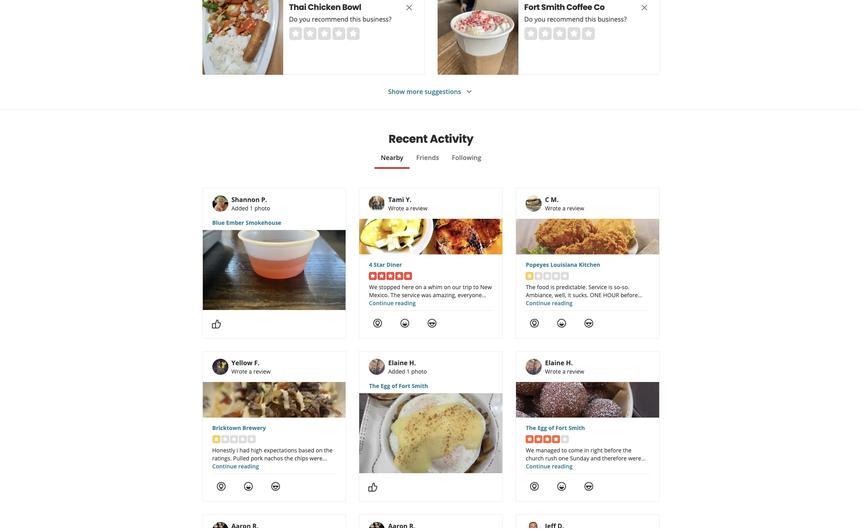 Task type: locate. For each thing, give the bounding box(es) containing it.
recent
[[389, 131, 428, 147]]

1 horizontal spatial 24 useful v2 image
[[530, 482, 539, 491]]

blue ember smokehouse link
[[212, 219, 336, 227]]

2 vertical spatial fort
[[556, 424, 567, 432]]

wrote inside the tami y. wrote a review
[[388, 204, 404, 212]]

smokehouse
[[246, 219, 281, 226]]

explore recent activity section section
[[196, 110, 666, 528]]

elaine inside elaine h. added 1 photo
[[388, 358, 408, 367]]

1 vertical spatial fort
[[399, 382, 410, 390]]

of for the leftmost the egg of fort smith link
[[392, 382, 397, 390]]

review inside elaine h. wrote a review
[[567, 368, 584, 375]]

1 horizontal spatial do
[[524, 15, 533, 24]]

do
[[289, 15, 298, 24], [524, 15, 533, 24]]

egg up 4 star rating image
[[538, 424, 547, 432]]

0 vertical spatial 24 funny v2 image
[[557, 318, 567, 328]]

coffee
[[566, 2, 592, 13]]

egg for the leftmost the egg of fort smith link
[[381, 382, 390, 390]]

(no rating) image down chicken
[[289, 27, 359, 40]]

1 dismiss card image from the left
[[404, 3, 414, 12]]

1 horizontal spatial h.
[[566, 358, 573, 367]]

1 horizontal spatial this
[[585, 15, 596, 24]]

do down thai
[[289, 15, 298, 24]]

a inside elaine h. wrote a review
[[563, 368, 566, 375]]

elaine
[[388, 358, 408, 367], [545, 358, 564, 367]]

blue
[[212, 219, 225, 226]]

1 horizontal spatial 24 useful v2 image
[[530, 318, 539, 328]]

photo inside "shannon p. added 1 photo"
[[255, 204, 270, 212]]

the egg of fort smith
[[369, 382, 428, 390], [526, 424, 585, 432]]

continue reading for elaine
[[526, 462, 573, 470]]

0 vertical spatial egg
[[381, 382, 390, 390]]

the egg of fort smith link
[[369, 382, 493, 390], [526, 424, 650, 432]]

review for m.
[[567, 204, 584, 212]]

2 elaine from the left
[[545, 358, 564, 367]]

1 vertical spatial smith
[[412, 382, 428, 390]]

2 you from the left
[[534, 15, 546, 24]]

0 horizontal spatial of
[[392, 382, 397, 390]]

1 photo of elaine h. image from the left
[[369, 359, 385, 375]]

you
[[299, 15, 310, 24], [534, 15, 546, 24]]

continue for yellow
[[212, 462, 237, 470]]

photo inside elaine h. added 1 photo
[[411, 368, 427, 375]]

yellow f. wrote a review
[[231, 358, 271, 375]]

24 useful v2 image
[[216, 482, 226, 491], [530, 482, 539, 491]]

1 horizontal spatial added
[[388, 368, 405, 375]]

louisiana
[[550, 261, 577, 268]]

1 vertical spatial the
[[526, 424, 536, 432]]

this for coffee
[[585, 15, 596, 24]]

of for bottom the egg of fort smith link
[[548, 424, 554, 432]]

24 cool v2 image for tami y.
[[427, 318, 437, 328]]

bricktown brewery
[[212, 424, 266, 432]]

reading down 5 star rating image
[[395, 299, 416, 307]]

added inside elaine h. added 1 photo
[[388, 368, 405, 375]]

0 horizontal spatial h.
[[409, 358, 416, 367]]

0 vertical spatial 24 cool v2 image
[[427, 318, 437, 328]]

h. inside elaine h. added 1 photo
[[409, 358, 416, 367]]

(no rating) image down fort smith coffee co in the right top of the page
[[524, 27, 595, 40]]

do you recommend this business? down the fort smith coffee co link
[[524, 15, 627, 24]]

1 vertical spatial 24 cool v2 image
[[584, 482, 594, 491]]

this down co
[[585, 15, 596, 24]]

h. for elaine h. wrote a review
[[566, 358, 573, 367]]

photo of elaine h. image
[[369, 359, 385, 375], [526, 359, 542, 375]]

wrote
[[388, 204, 404, 212], [545, 204, 561, 212], [231, 368, 247, 375], [545, 368, 561, 375]]

0 horizontal spatial added
[[231, 204, 248, 212]]

reading down brewery
[[238, 462, 259, 470]]

1 vertical spatial 24 funny v2 image
[[557, 482, 567, 491]]

continue down 4 star rating image
[[526, 462, 551, 470]]

0 horizontal spatial smith
[[412, 382, 428, 390]]

this down bowl
[[350, 15, 361, 24]]

yellow f. link
[[231, 358, 260, 367]]

smith for the leftmost the egg of fort smith link
[[412, 382, 428, 390]]

0 horizontal spatial photo
[[255, 204, 270, 212]]

0 horizontal spatial recommend
[[312, 15, 348, 24]]

photo of elaine h. image left elaine h. wrote a review
[[526, 359, 542, 375]]

1 star rating image down bricktown brewery
[[212, 435, 255, 443]]

a for y.
[[406, 204, 409, 212]]

do down fort smith coffee co in the right top of the page
[[524, 15, 533, 24]]

wrote inside 'yellow f. wrote a review'
[[231, 368, 247, 375]]

a inside 'yellow f. wrote a review'
[[249, 368, 252, 375]]

2 (no rating) image from the left
[[524, 27, 595, 40]]

wrote inside the c m. wrote a review
[[545, 204, 561, 212]]

review for f.
[[253, 368, 271, 375]]

2 24 cool v2 image from the top
[[584, 482, 594, 491]]

24 useful v2 image
[[373, 318, 383, 328], [530, 318, 539, 328]]

0 horizontal spatial the egg of fort smith link
[[369, 382, 493, 390]]

1 inside elaine h. added 1 photo
[[407, 368, 410, 375]]

of down elaine h. added 1 photo
[[392, 382, 397, 390]]

continue down popeyes
[[526, 299, 551, 307]]

shannon
[[231, 195, 260, 204]]

1 vertical spatial 24 cool v2 image
[[271, 482, 280, 491]]

0 vertical spatial 1
[[250, 204, 253, 212]]

rating element
[[289, 27, 359, 40], [524, 27, 595, 40]]

24 cool v2 image
[[427, 318, 437, 328], [271, 482, 280, 491]]

recommend
[[312, 15, 348, 24], [547, 15, 584, 24]]

reading for m.
[[552, 299, 573, 307]]

None radio
[[318, 27, 331, 40], [524, 27, 537, 40], [539, 27, 551, 40], [553, 27, 566, 40], [567, 27, 580, 40], [582, 27, 595, 40], [318, 27, 331, 40], [524, 27, 537, 40], [539, 27, 551, 40], [553, 27, 566, 40], [567, 27, 580, 40], [582, 27, 595, 40]]

1 vertical spatial the egg of fort smith
[[526, 424, 585, 432]]

1 horizontal spatial business?
[[598, 15, 627, 24]]

tami y. link
[[388, 195, 412, 204]]

the
[[369, 382, 379, 390], [526, 424, 536, 432]]

1 (no rating) image from the left
[[289, 27, 359, 40]]

continue reading button for c
[[526, 299, 573, 307]]

smith
[[541, 2, 565, 13], [412, 382, 428, 390], [569, 424, 585, 432]]

0 horizontal spatial this
[[350, 15, 361, 24]]

egg down elaine h. added 1 photo
[[381, 382, 390, 390]]

1 horizontal spatial rating element
[[524, 27, 595, 40]]

the egg of fort smith up 4 star rating image
[[526, 424, 585, 432]]

0 horizontal spatial the
[[369, 382, 379, 390]]

1 horizontal spatial elaine h. link
[[545, 358, 573, 367]]

tami y. wrote a review
[[388, 195, 427, 212]]

0 horizontal spatial the egg of fort smith
[[369, 382, 428, 390]]

the egg of fort smith down elaine h. added 1 photo
[[369, 382, 428, 390]]

smith down elaine h. added 1 photo
[[412, 382, 428, 390]]

1 horizontal spatial 24 cool v2 image
[[427, 318, 437, 328]]

1 do you recommend this business? from the left
[[289, 15, 391, 24]]

popeyes louisiana kitchen
[[526, 261, 600, 268]]

2 horizontal spatial fort
[[556, 424, 567, 432]]

0 horizontal spatial photo of elaine h. image
[[369, 359, 385, 375]]

elaine h. link
[[388, 358, 416, 367], [545, 358, 573, 367]]

2 vertical spatial smith
[[569, 424, 585, 432]]

review inside the c m. wrote a review
[[567, 204, 584, 212]]

elaine inside elaine h. wrote a review
[[545, 358, 564, 367]]

0 horizontal spatial business?
[[363, 15, 391, 24]]

review for y.
[[410, 204, 427, 212]]

0 horizontal spatial elaine
[[388, 358, 408, 367]]

2 h. from the left
[[566, 358, 573, 367]]

this
[[350, 15, 361, 24], [585, 15, 596, 24]]

24 cool v2 image
[[584, 318, 594, 328], [584, 482, 594, 491]]

1 vertical spatial like feed item image
[[368, 482, 378, 492]]

1 vertical spatial added
[[388, 368, 405, 375]]

added inside "shannon p. added 1 photo"
[[231, 204, 248, 212]]

reading down 4 star rating image
[[552, 462, 573, 470]]

continue reading button
[[369, 299, 416, 307], [526, 299, 573, 307], [212, 462, 259, 470], [526, 462, 573, 470]]

thai chicken bowl link
[[289, 2, 389, 13]]

wrote for tami
[[388, 204, 404, 212]]

24 funny v2 image for tami
[[400, 318, 410, 328]]

1 horizontal spatial you
[[534, 15, 546, 24]]

continue down 5 star rating image
[[369, 299, 394, 307]]

0 vertical spatial the egg of fort smith link
[[369, 382, 493, 390]]

business? down the thai chicken bowl "link"
[[363, 15, 391, 24]]

c m. link
[[545, 195, 559, 204]]

2 24 funny v2 image from the top
[[557, 482, 567, 491]]

h. inside elaine h. wrote a review
[[566, 358, 573, 367]]

1 horizontal spatial like feed item image
[[368, 482, 378, 492]]

1 star rating image down popeyes
[[526, 272, 569, 280]]

added for shannon p.
[[231, 204, 248, 212]]

reading down popeyes louisiana kitchen
[[552, 299, 573, 307]]

c
[[545, 195, 549, 204]]

1 horizontal spatial 24 funny v2 image
[[400, 318, 410, 328]]

a inside the c m. wrote a review
[[563, 204, 566, 212]]

a inside the tami y. wrote a review
[[406, 204, 409, 212]]

fort for bottom the egg of fort smith link
[[556, 424, 567, 432]]

0 vertical spatial fort
[[524, 2, 540, 13]]

1 horizontal spatial the egg of fort smith link
[[526, 424, 650, 432]]

1 horizontal spatial of
[[548, 424, 554, 432]]

1 horizontal spatial (no rating) image
[[524, 27, 595, 40]]

reading for h.
[[552, 462, 573, 470]]

1 24 useful v2 image from the left
[[216, 482, 226, 491]]

0 vertical spatial 24 funny v2 image
[[400, 318, 410, 328]]

a for f.
[[249, 368, 252, 375]]

1 vertical spatial photo
[[411, 368, 427, 375]]

continue reading for c
[[526, 299, 573, 307]]

24 useful v2 image for elaine h.
[[530, 482, 539, 491]]

review inside the tami y. wrote a review
[[410, 204, 427, 212]]

do you recommend this business? down the thai chicken bowl "link"
[[289, 15, 391, 24]]

2 business? from the left
[[598, 15, 627, 24]]

1 this from the left
[[350, 15, 361, 24]]

1
[[250, 204, 253, 212], [407, 368, 410, 375]]

1 24 useful v2 image from the left
[[373, 318, 383, 328]]

1 horizontal spatial dismiss card image
[[640, 3, 649, 12]]

1 elaine h. link from the left
[[388, 358, 416, 367]]

1 horizontal spatial 1
[[407, 368, 410, 375]]

y.
[[406, 195, 412, 204]]

1 inside "shannon p. added 1 photo"
[[250, 204, 253, 212]]

0 horizontal spatial do
[[289, 15, 298, 24]]

1 h. from the left
[[409, 358, 416, 367]]

0 horizontal spatial 24 useful v2 image
[[373, 318, 383, 328]]

you down thai
[[299, 15, 310, 24]]

1 for elaine
[[407, 368, 410, 375]]

wrote inside elaine h. wrote a review
[[545, 368, 561, 375]]

nearby
[[381, 153, 403, 162]]

1 rating element from the left
[[289, 27, 359, 40]]

24 funny v2 image
[[400, 318, 410, 328], [243, 482, 253, 491]]

1 vertical spatial 1
[[407, 368, 410, 375]]

continue down bricktown
[[212, 462, 237, 470]]

the for the leftmost the egg of fort smith link
[[369, 382, 379, 390]]

star
[[374, 261, 385, 268]]

2 rating element from the left
[[524, 27, 595, 40]]

reading
[[395, 299, 416, 307], [552, 299, 573, 307], [238, 462, 259, 470], [552, 462, 573, 470]]

1 business? from the left
[[363, 15, 391, 24]]

1 you from the left
[[299, 15, 310, 24]]

like feed item image for elaine
[[368, 482, 378, 492]]

1 do from the left
[[289, 15, 298, 24]]

0 horizontal spatial rating element
[[289, 27, 359, 40]]

activity
[[430, 131, 473, 147]]

like feed item image
[[211, 319, 221, 329], [368, 482, 378, 492]]

1 horizontal spatial the
[[526, 424, 536, 432]]

1 horizontal spatial the egg of fort smith
[[526, 424, 585, 432]]

0 horizontal spatial 1 star rating image
[[212, 435, 255, 443]]

0 horizontal spatial you
[[299, 15, 310, 24]]

2 this from the left
[[585, 15, 596, 24]]

4
[[369, 261, 372, 268]]

continue reading for tami
[[369, 299, 416, 307]]

None radio
[[289, 27, 302, 40], [303, 27, 316, 40], [332, 27, 345, 40], [347, 27, 359, 40], [289, 27, 302, 40], [303, 27, 316, 40], [332, 27, 345, 40], [347, 27, 359, 40]]

review
[[410, 204, 427, 212], [567, 204, 584, 212], [253, 368, 271, 375], [567, 368, 584, 375]]

fort smith coffee co
[[524, 2, 605, 13]]

2 24 useful v2 image from the left
[[530, 482, 539, 491]]

0 horizontal spatial fort
[[399, 382, 410, 390]]

1 vertical spatial egg
[[538, 424, 547, 432]]

fort
[[524, 2, 540, 13], [399, 382, 410, 390], [556, 424, 567, 432]]

a for h.
[[563, 368, 566, 375]]

24 funny v2 image for m.
[[557, 318, 567, 328]]

0 horizontal spatial 24 funny v2 image
[[243, 482, 253, 491]]

0 vertical spatial like feed item image
[[211, 319, 221, 329]]

smith left coffee
[[541, 2, 565, 13]]

continue reading
[[369, 299, 416, 307], [526, 299, 573, 307], [212, 462, 259, 470], [526, 462, 573, 470]]

tab list containing nearby
[[202, 153, 660, 169]]

this for bowl
[[350, 15, 361, 24]]

2 do from the left
[[524, 15, 533, 24]]

1 recommend from the left
[[312, 15, 348, 24]]

0 horizontal spatial (no rating) image
[[289, 27, 359, 40]]

2 photo of elaine h. image from the left
[[526, 359, 542, 375]]

2 recommend from the left
[[547, 15, 584, 24]]

1 24 cool v2 image from the top
[[584, 318, 594, 328]]

1 star rating image
[[526, 272, 569, 280], [212, 435, 255, 443]]

1 vertical spatial 24 funny v2 image
[[243, 482, 253, 491]]

popeyes louisiana kitchen link
[[526, 261, 650, 269]]

dismiss card image
[[404, 3, 414, 12], [640, 3, 649, 12]]

1 horizontal spatial photo
[[411, 368, 427, 375]]

0 horizontal spatial 1
[[250, 204, 253, 212]]

thai chicken bowl
[[289, 2, 361, 13]]

egg
[[381, 382, 390, 390], [538, 424, 547, 432]]

24 funny v2 image
[[557, 318, 567, 328], [557, 482, 567, 491]]

0 vertical spatial photo
[[255, 204, 270, 212]]

24 funny v2 image for yellow
[[243, 482, 253, 491]]

smith up 4 star rating image
[[569, 424, 585, 432]]

0 vertical spatial the
[[369, 382, 379, 390]]

0 vertical spatial added
[[231, 204, 248, 212]]

24 chevron down v2 image
[[464, 87, 474, 96]]

recent activity
[[389, 131, 473, 147]]

1 for shannon
[[250, 204, 253, 212]]

0 horizontal spatial dismiss card image
[[404, 3, 414, 12]]

more
[[407, 87, 423, 96]]

kitchen
[[579, 261, 600, 268]]

2 do you recommend this business? from the left
[[524, 15, 627, 24]]

of up 4 star rating image
[[548, 424, 554, 432]]

0 horizontal spatial elaine h. link
[[388, 358, 416, 367]]

added
[[231, 204, 248, 212], [388, 368, 405, 375]]

1 vertical spatial 1 star rating image
[[212, 435, 255, 443]]

of
[[392, 382, 397, 390], [548, 424, 554, 432]]

photo
[[255, 204, 270, 212], [411, 368, 427, 375]]

rating element down fort smith coffee co in the right top of the page
[[524, 27, 595, 40]]

a
[[406, 204, 409, 212], [563, 204, 566, 212], [249, 368, 252, 375], [563, 368, 566, 375]]

h.
[[409, 358, 416, 367], [566, 358, 573, 367]]

1 horizontal spatial recommend
[[547, 15, 584, 24]]

review inside 'yellow f. wrote a review'
[[253, 368, 271, 375]]

1 horizontal spatial photo of elaine h. image
[[526, 359, 542, 375]]

do for thai chicken bowl
[[289, 15, 298, 24]]

0 horizontal spatial like feed item image
[[211, 319, 221, 329]]

tab list
[[202, 153, 660, 169]]

0 horizontal spatial do you recommend this business?
[[289, 15, 391, 24]]

0 vertical spatial 24 cool v2 image
[[584, 318, 594, 328]]

elaine h. link for elaine h. wrote a review
[[545, 358, 573, 367]]

1 vertical spatial of
[[548, 424, 554, 432]]

24 useful v2 image for tami y.
[[373, 318, 383, 328]]

2 elaine h. link from the left
[[545, 358, 573, 367]]

diner
[[387, 261, 402, 268]]

0 vertical spatial the egg of fort smith
[[369, 382, 428, 390]]

you down fort smith coffee co in the right top of the page
[[534, 15, 546, 24]]

photo of elaine h. image left elaine h. added 1 photo
[[369, 359, 385, 375]]

rating element for chicken
[[289, 27, 359, 40]]

recommend down fort smith coffee co in the right top of the page
[[547, 15, 584, 24]]

business?
[[363, 15, 391, 24], [598, 15, 627, 24]]

recommend for chicken
[[312, 15, 348, 24]]

1 horizontal spatial egg
[[538, 424, 547, 432]]

1 horizontal spatial 1 star rating image
[[526, 272, 569, 280]]

2 dismiss card image from the left
[[640, 3, 649, 12]]

1 24 funny v2 image from the top
[[557, 318, 567, 328]]

continue for elaine
[[526, 462, 551, 470]]

recommend down thai chicken bowl in the top of the page
[[312, 15, 348, 24]]

0 horizontal spatial egg
[[381, 382, 390, 390]]

0 horizontal spatial 24 useful v2 image
[[216, 482, 226, 491]]

0 horizontal spatial 24 cool v2 image
[[271, 482, 280, 491]]

1 horizontal spatial elaine
[[545, 358, 564, 367]]

shannon p. link
[[231, 195, 267, 204]]

(no rating) image
[[289, 27, 359, 40], [524, 27, 595, 40]]

2 24 useful v2 image from the left
[[530, 318, 539, 328]]

continue
[[369, 299, 394, 307], [526, 299, 551, 307], [212, 462, 237, 470], [526, 462, 551, 470]]

1 horizontal spatial do you recommend this business?
[[524, 15, 627, 24]]

rating element down chicken
[[289, 27, 359, 40]]

business? down co
[[598, 15, 627, 24]]

0 vertical spatial smith
[[541, 2, 565, 13]]

2 horizontal spatial smith
[[569, 424, 585, 432]]

1 elaine from the left
[[388, 358, 408, 367]]

0 vertical spatial 1 star rating image
[[526, 272, 569, 280]]

do you recommend this business? for coffee
[[524, 15, 627, 24]]

do you recommend this business?
[[289, 15, 391, 24], [524, 15, 627, 24]]

0 vertical spatial of
[[392, 382, 397, 390]]



Task type: vqa. For each thing, say whether or not it's contained in the screenshot.


Task type: describe. For each thing, give the bounding box(es) containing it.
4 star rating image
[[526, 435, 569, 443]]

1 star rating image for c
[[526, 272, 569, 280]]

24 cool v2 image for yellow f.
[[271, 482, 280, 491]]

ember
[[226, 219, 244, 226]]

wrote for yellow
[[231, 368, 247, 375]]

bricktown brewery link
[[212, 424, 336, 432]]

the egg of fort smith for the leftmost the egg of fort smith link
[[369, 382, 428, 390]]

shannon p. added 1 photo
[[231, 195, 270, 212]]

photo of fort smith coffee co image
[[437, 0, 518, 75]]

co
[[594, 2, 605, 13]]

4 star diner
[[369, 261, 402, 268]]

continue reading button for elaine
[[526, 462, 573, 470]]

continue reading button for yellow
[[212, 462, 259, 470]]

suggestions
[[425, 87, 461, 96]]

the egg of fort smith for bottom the egg of fort smith link
[[526, 424, 585, 432]]

smith for bottom the egg of fort smith link
[[569, 424, 585, 432]]

photo of thai chicken bowl image
[[202, 0, 283, 75]]

bowl
[[342, 2, 361, 13]]

thai
[[289, 2, 306, 13]]

review for h.
[[567, 368, 584, 375]]

do for fort smith coffee co
[[524, 15, 533, 24]]

fort for the leftmost the egg of fort smith link
[[399, 382, 410, 390]]

chicken
[[308, 2, 341, 13]]

business? for fort smith coffee co
[[598, 15, 627, 24]]

elaine h. added 1 photo
[[388, 358, 427, 375]]

photo of elaine h. image for elaine h. added 1 photo
[[369, 359, 385, 375]]

photo of c m. image
[[526, 196, 542, 212]]

elaine h. link for elaine h. added 1 photo
[[388, 358, 416, 367]]

you for fort
[[534, 15, 546, 24]]

elaine for elaine h. wrote a review
[[545, 358, 564, 367]]

reading for y.
[[395, 299, 416, 307]]

blue ember smokehouse
[[212, 219, 281, 226]]

wrote for c
[[545, 204, 561, 212]]

the for bottom the egg of fort smith link
[[526, 424, 536, 432]]

business? for thai chicken bowl
[[363, 15, 391, 24]]

like feed item image for shannon
[[211, 319, 221, 329]]

4 star diner link
[[369, 261, 493, 269]]

yellow
[[231, 358, 253, 367]]

fort smith coffee co link
[[524, 2, 624, 13]]

reading for f.
[[238, 462, 259, 470]]

continue for c
[[526, 299, 551, 307]]

a for m.
[[563, 204, 566, 212]]

following
[[452, 153, 481, 162]]

dismiss card image for fort smith coffee co
[[640, 3, 649, 12]]

1 horizontal spatial smith
[[541, 2, 565, 13]]

continue reading button for tami
[[369, 299, 416, 307]]

tami
[[388, 195, 404, 204]]

f.
[[254, 358, 260, 367]]

continue for tami
[[369, 299, 394, 307]]

1 horizontal spatial fort
[[524, 2, 540, 13]]

p.
[[261, 195, 267, 204]]

show more suggestions
[[388, 87, 461, 96]]

1 vertical spatial the egg of fort smith link
[[526, 424, 650, 432]]

24 useful v2 image for c m.
[[530, 318, 539, 328]]

photo of tami y. image
[[369, 196, 385, 212]]

popeyes
[[526, 261, 549, 268]]

rating element for smith
[[524, 27, 595, 40]]

show more suggestions button
[[388, 87, 474, 96]]

24 cool v2 image for elaine h.
[[584, 482, 594, 491]]

24 cool v2 image for c m.
[[584, 318, 594, 328]]

(no rating) image for smith
[[524, 27, 595, 40]]

continue reading for yellow
[[212, 462, 259, 470]]

friends
[[416, 153, 439, 162]]

photo of yellow f. image
[[212, 359, 228, 375]]

wrote for elaine
[[545, 368, 561, 375]]

bricktown
[[212, 424, 241, 432]]

recommend for smith
[[547, 15, 584, 24]]

photo for p.
[[255, 204, 270, 212]]

photo for h.
[[411, 368, 427, 375]]

24 funny v2 image for h.
[[557, 482, 567, 491]]

tab list inside explore recent activity section section
[[202, 153, 660, 169]]

h. for elaine h. added 1 photo
[[409, 358, 416, 367]]

elaine h. wrote a review
[[545, 358, 584, 375]]

24 useful v2 image for yellow f.
[[216, 482, 226, 491]]

added for elaine h.
[[388, 368, 405, 375]]

(no rating) image for chicken
[[289, 27, 359, 40]]

photo of shannon p. image
[[212, 196, 228, 212]]

show
[[388, 87, 405, 96]]

1 star rating image for yellow
[[212, 435, 255, 443]]

m.
[[551, 195, 559, 204]]

photo of elaine h. image for elaine h. wrote a review
[[526, 359, 542, 375]]

5 star rating image
[[369, 272, 412, 280]]

c m. wrote a review
[[545, 195, 584, 212]]

elaine for elaine h. added 1 photo
[[388, 358, 408, 367]]

you for thai
[[299, 15, 310, 24]]

brewery
[[242, 424, 266, 432]]

egg for bottom the egg of fort smith link
[[538, 424, 547, 432]]

dismiss card image for thai chicken bowl
[[404, 3, 414, 12]]

do you recommend this business? for bowl
[[289, 15, 391, 24]]



